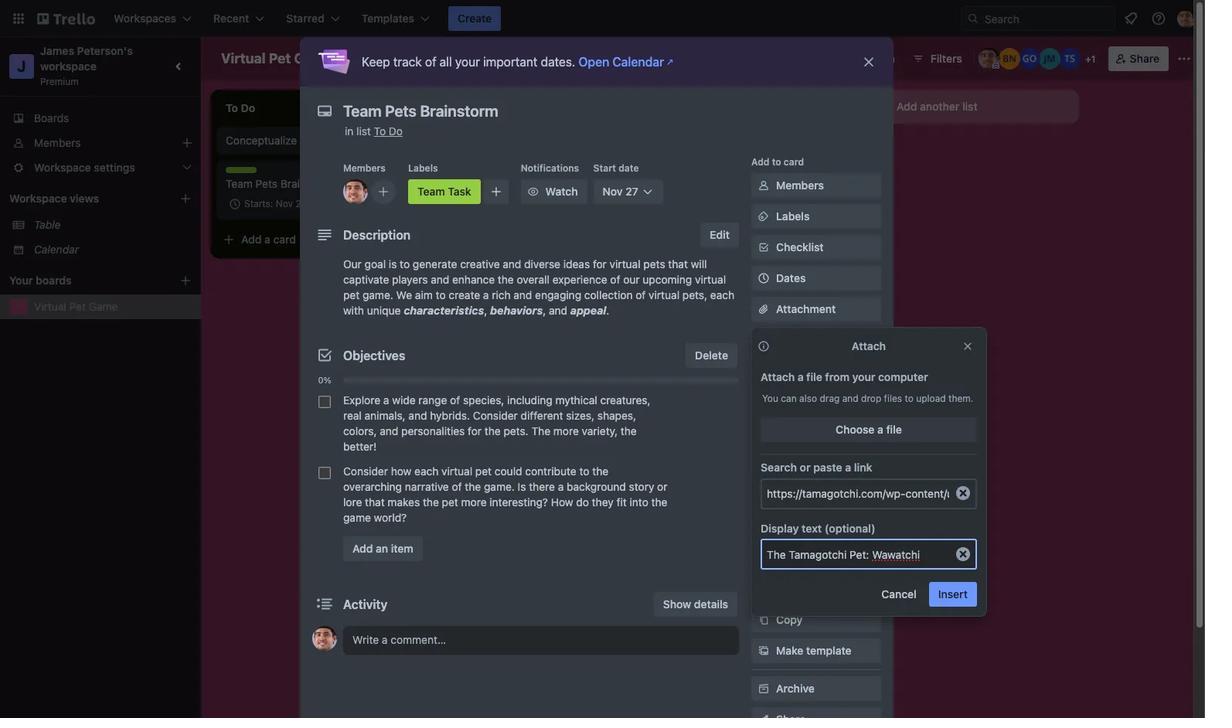 Task type: vqa. For each thing, say whether or not it's contained in the screenshot.
the bottom Automation
yes



Task type: describe. For each thing, give the bounding box(es) containing it.
.
[[607, 304, 610, 317]]

pets.
[[504, 425, 529, 438]]

details
[[694, 598, 729, 611]]

a inside button
[[265, 233, 271, 246]]

the right into
[[652, 496, 668, 509]]

Search field
[[980, 7, 1115, 30]]

0 horizontal spatial ups
[[784, 435, 802, 446]]

shapes,
[[598, 409, 637, 422]]

the
[[532, 425, 551, 438]]

share
[[1130, 52, 1160, 65]]

your for important
[[455, 55, 480, 69]]

nov inside button
[[603, 185, 623, 198]]

Write a comment text field
[[343, 626, 739, 654]]

virtual inside consider how each virtual pet could contribute to the overarching narrative of the game. is there a background story or lore that makes the pet more interesting? how do they fit into the game world?
[[442, 465, 473, 478]]

file for choose
[[887, 423, 902, 436]]

Search or paste a link field
[[763, 480, 954, 508]]

sizes,
[[566, 409, 595, 422]]

board link
[[504, 46, 570, 71]]

ideas
[[564, 258, 590, 271]]

search or paste a link
[[761, 461, 873, 474]]

task for team task team pets brainstorm
[[252, 167, 273, 179]]

show details
[[663, 598, 729, 611]]

and up behaviors
[[514, 288, 532, 302]]

add button button
[[752, 515, 882, 540]]

2 vertical spatial members
[[777, 179, 824, 192]]

game. inside consider how each virtual pet could contribute to the overarching narrative of the game. is there a background story or lore that makes the pet more interesting? how do they fit into the game world?
[[484, 480, 515, 493]]

custom fields button
[[752, 394, 882, 410]]

delete
[[695, 349, 729, 362]]

calendar link
[[34, 242, 192, 258]]

add for add power-ups
[[777, 457, 797, 470]]

dates.
[[541, 55, 576, 69]]

watch
[[546, 185, 578, 198]]

the right narrative
[[465, 480, 481, 493]]

clear link image
[[954, 484, 973, 503]]

creatures,
[[601, 394, 651, 407]]

labels link
[[752, 204, 882, 229]]

link
[[854, 461, 873, 474]]

fields
[[819, 395, 849, 408]]

filters
[[931, 52, 963, 65]]

lore
[[343, 496, 362, 509]]

captivate
[[343, 273, 389, 286]]

0 vertical spatial table link
[[573, 46, 636, 71]]

to up labels link
[[772, 156, 782, 168]]

characteristics , behaviors , and appeal .
[[404, 304, 610, 317]]

each inside consider how each virtual pet could contribute to the overarching narrative of the game. is there a background story or lore that makes the pet more interesting? how do they fit into the game world?
[[415, 465, 439, 478]]

your boards
[[9, 274, 72, 287]]

0 vertical spatial members
[[34, 136, 81, 149]]

our goal is to generate creative and diverse ideas for virtual pets that will captivate players and enhance the overall experience of our upcoming virtual pet game. we aim to create a rich and engaging collection of virtual pets, each with unique
[[343, 258, 735, 317]]

generate
[[413, 258, 457, 271]]

show details link
[[654, 592, 738, 617]]

james peterson's workspace premium
[[40, 44, 136, 87]]

1 horizontal spatial james peterson (jamespeterson93) image
[[390, 195, 408, 213]]

+
[[1086, 53, 1092, 65]]

choose a file element
[[761, 418, 978, 442]]

fit
[[617, 496, 627, 509]]

in list to do
[[345, 125, 403, 138]]

animals,
[[365, 409, 406, 422]]

of left all
[[425, 55, 437, 69]]

customize views image
[[644, 51, 659, 67]]

1 horizontal spatial members
[[343, 162, 386, 174]]

appeal
[[571, 304, 607, 317]]

add a card button
[[217, 227, 390, 252]]

0 vertical spatial labels
[[408, 162, 438, 174]]

consider inside 'explore a wide range of species, including mythical creatures, real animals, and hybrids. consider different sizes, shapes, colors, and personalities for the pets. the more variety, the better!'
[[473, 409, 518, 422]]

virtual pet game inside virtual pet game link
[[34, 300, 118, 313]]

rich
[[492, 288, 511, 302]]

attach for attach a file from your computer
[[761, 370, 795, 384]]

contribute
[[525, 465, 577, 478]]

0 horizontal spatial james peterson (jamespeterson93) image
[[312, 626, 337, 651]]

Explore a wide range of species, including mythical creatures, real animals, and hybrids. Consider different sizes, shapes, colors, and personalities for the pets. The more variety, the better! checkbox
[[319, 396, 331, 408]]

experience
[[553, 273, 608, 286]]

0 horizontal spatial game
[[89, 300, 118, 313]]

1 horizontal spatial ups
[[836, 457, 856, 470]]

a inside 'explore a wide range of species, including mythical creatures, real animals, and hybrids. consider different sizes, shapes, colors, and personalities for the pets. the more variety, the better!'
[[384, 394, 389, 407]]

card for add a card
[[273, 233, 296, 246]]

list inside button
[[963, 100, 978, 113]]

do
[[389, 125, 403, 138]]

attachment
[[777, 302, 836, 316]]

boards
[[36, 274, 72, 287]]

description
[[343, 228, 411, 242]]

jeremy miller (jeremymiller198) image
[[1039, 48, 1061, 70]]

unique
[[367, 304, 401, 317]]

Consider how each virtual pet could contribute to the overarching narrative of the game. Is there a background story or lore that makes the pet more interesting? How do they fit into the game world? checkbox
[[319, 467, 331, 480]]

primary element
[[0, 0, 1206, 37]]

0 horizontal spatial james peterson (jamespeterson93) image
[[343, 179, 368, 204]]

conceptualize
[[226, 134, 297, 147]]

add power-ups link
[[752, 452, 882, 476]]

choose
[[836, 423, 875, 436]]

from
[[826, 370, 850, 384]]

objectives
[[343, 349, 406, 363]]

clear text image
[[954, 545, 973, 564]]

start
[[594, 162, 616, 174]]

views
[[70, 192, 99, 205]]

2 horizontal spatial pet
[[476, 465, 492, 478]]

team for team task
[[418, 185, 445, 198]]

show menu image
[[1177, 51, 1193, 67]]

of inside 'explore a wide range of species, including mythical creatures, real animals, and hybrids. consider different sizes, shapes, colors, and personalities for the pets. the more variety, the better!'
[[450, 394, 460, 407]]

automation button
[[815, 46, 905, 71]]

1 horizontal spatial table
[[600, 52, 627, 65]]

archive link
[[752, 677, 882, 701]]

insert
[[939, 588, 968, 601]]

search
[[761, 461, 797, 474]]

add for add another list
[[897, 100, 918, 113]]

0 horizontal spatial calendar
[[34, 243, 79, 256]]

boards
[[34, 111, 69, 125]]

starts:
[[244, 198, 273, 210]]

/
[[360, 198, 363, 210]]

Board name text field
[[213, 46, 341, 71]]

the inside our goal is to generate creative and diverse ideas for virtual pets that will captivate players and enhance the overall experience of our upcoming virtual pet game. we aim to create a rich and engaging collection of virtual pets, each with unique
[[498, 273, 514, 286]]

share button
[[1109, 46, 1169, 71]]

conceptualize pets link
[[226, 133, 405, 148]]

cancel
[[882, 588, 917, 601]]

with
[[343, 304, 364, 317]]

to inside consider how each virtual pet could contribute to the overarching narrative of the game. is there a background story or lore that makes the pet more interesting? how do they fit into the game world?
[[580, 465, 590, 478]]

game. inside our goal is to generate creative and diverse ideas for virtual pets that will captivate players and enhance the overall experience of our upcoming virtual pet game. we aim to create a rich and engaging collection of virtual pets, each with unique
[[363, 288, 394, 302]]

0 horizontal spatial 27
[[296, 198, 307, 210]]

track
[[394, 55, 422, 69]]

0
[[355, 198, 360, 210]]

story
[[629, 480, 655, 493]]

edit
[[710, 228, 730, 241]]

there
[[529, 480, 555, 493]]

dates button
[[752, 266, 882, 291]]

nov 27
[[603, 185, 639, 198]]

date
[[619, 162, 639, 174]]

a left link
[[846, 461, 852, 474]]

1 vertical spatial virtual
[[34, 300, 66, 313]]

pet inside text field
[[269, 50, 291, 67]]

workspace for workspace views
[[9, 192, 67, 205]]

to up characteristics
[[436, 288, 446, 302]]

also
[[800, 393, 818, 404]]

create button
[[449, 6, 501, 31]]

world?
[[374, 511, 407, 524]]

explore a wide range of species, including mythical creatures, real animals, and hybrids. consider different sizes, shapes, colors, and personalities for the pets. the more variety, the better!
[[343, 394, 651, 453]]

1 , from the left
[[484, 304, 487, 317]]

open information menu image
[[1152, 11, 1167, 26]]

sm image for make template
[[756, 643, 772, 659]]

more info image
[[758, 340, 770, 353]]

cancel button
[[873, 583, 926, 607]]

pets inside team task team pets brainstorm
[[256, 177, 278, 190]]

sm image for copy
[[756, 613, 772, 628]]

delete link
[[686, 343, 738, 368]]

checklist
[[777, 241, 824, 254]]

virtual inside text field
[[221, 50, 266, 67]]

0 vertical spatial or
[[800, 461, 811, 474]]

open calendar button
[[579, 50, 665, 73]]

files
[[884, 393, 903, 404]]

1
[[1092, 53, 1096, 65]]

including
[[508, 394, 553, 407]]

1 vertical spatial pet
[[69, 300, 86, 313]]

1 horizontal spatial james peterson (jamespeterson93) image
[[979, 48, 1001, 70]]

your boards with 1 items element
[[9, 271, 156, 290]]

hybrids.
[[430, 409, 470, 422]]

workspace
[[40, 60, 97, 73]]

sm image for cover
[[756, 364, 772, 379]]

sm image for watch
[[526, 184, 541, 200]]

star or unstar board image
[[350, 53, 362, 65]]

0 horizontal spatial members link
[[0, 131, 201, 155]]

add board image
[[179, 275, 192, 287]]

filters button
[[908, 46, 967, 71]]

the left the pets.
[[485, 425, 501, 438]]

create from template… image
[[396, 234, 408, 246]]

our
[[624, 273, 640, 286]]

attachment button
[[752, 297, 882, 322]]

each inside our goal is to generate creative and diverse ideas for virtual pets that will captivate players and enhance the overall experience of our upcoming virtual pet game. we aim to create a rich and engaging collection of virtual pets, each with unique
[[711, 288, 735, 302]]

virtual pet game inside virtual pet game text field
[[221, 50, 333, 67]]

27 inside button
[[626, 185, 639, 198]]



Task type: locate. For each thing, give the bounding box(es) containing it.
workspace left views
[[9, 192, 67, 205]]

, left behaviors
[[484, 304, 487, 317]]

ups
[[784, 435, 802, 446], [836, 457, 856, 470]]

3 sm image from the top
[[756, 333, 772, 348]]

game. down could
[[484, 480, 515, 493]]

calendar up the "boards"
[[34, 243, 79, 256]]

0 horizontal spatial attach
[[761, 370, 795, 384]]

a inside consider how each virtual pet could contribute to the overarching narrative of the game. is there a background story or lore that makes the pet more interesting? how do they fit into the game world?
[[558, 480, 564, 493]]

we
[[396, 288, 412, 302]]

consider up overarching
[[343, 465, 388, 478]]

0 horizontal spatial list
[[357, 125, 371, 138]]

1 horizontal spatial pet
[[269, 50, 291, 67]]

1 vertical spatial calendar
[[34, 243, 79, 256]]

task
[[252, 167, 273, 179], [448, 185, 472, 198]]

automation up display at right bottom
[[752, 497, 804, 508]]

1 horizontal spatial pets
[[300, 134, 322, 147]]

team for team task team pets brainstorm
[[226, 167, 250, 179]]

1 vertical spatial your
[[853, 370, 876, 384]]

0 horizontal spatial nov
[[276, 198, 293, 210]]

an
[[376, 542, 388, 555]]

wide
[[392, 394, 416, 407]]

and down 'generate'
[[431, 273, 450, 286]]

add to card
[[752, 156, 804, 168]]

labels
[[408, 162, 438, 174], [777, 210, 810, 223]]

pet
[[343, 288, 360, 302], [476, 465, 492, 478], [442, 496, 458, 509]]

your right all
[[455, 55, 480, 69]]

1 horizontal spatial or
[[800, 461, 811, 474]]

more inside consider how each virtual pet could contribute to the overarching narrative of the game. is there a background story or lore that makes the pet more interesting? how do they fit into the game world?
[[461, 496, 487, 509]]

4 sm image from the top
[[756, 364, 772, 379]]

task inside team task team pets brainstorm
[[252, 167, 273, 179]]

0 vertical spatial consider
[[473, 409, 518, 422]]

sm image
[[756, 209, 772, 224], [756, 240, 772, 255], [756, 333, 772, 348], [756, 364, 772, 379], [756, 613, 772, 628], [756, 681, 772, 697]]

game. up unique
[[363, 288, 394, 302]]

file up also at right
[[807, 370, 823, 384]]

pet left could
[[476, 465, 492, 478]]

1 vertical spatial virtual pet game
[[34, 300, 118, 313]]

more inside 'explore a wide range of species, including mythical creatures, real animals, and hybrids. consider different sizes, shapes, colors, and personalities for the pets. the more variety, the better!'
[[554, 425, 579, 438]]

card up labels link
[[784, 156, 804, 168]]

card down starts: nov 27
[[273, 233, 296, 246]]

1 horizontal spatial calendar
[[613, 55, 665, 69]]

that inside our goal is to generate creative and diverse ideas for virtual pets that will captivate players and enhance the overall experience of our upcoming virtual pet game. we aim to create a rich and engaging collection of virtual pets, each with unique
[[669, 258, 688, 271]]

1 vertical spatial automation
[[752, 497, 804, 508]]

sm image inside archive link
[[756, 681, 772, 697]]

sm image for location
[[756, 333, 772, 348]]

list right the another
[[963, 100, 978, 113]]

edit button
[[701, 223, 739, 247]]

table down workspace views
[[34, 218, 61, 231]]

tara schultz (taraschultz7) image
[[1059, 48, 1081, 70]]

search image
[[968, 12, 980, 25]]

0 horizontal spatial or
[[658, 480, 668, 493]]

0 / 2
[[355, 198, 369, 210]]

sm image inside copy "link"
[[756, 613, 772, 628]]

card for add to card
[[784, 156, 804, 168]]

sm image inside cover link
[[756, 364, 772, 379]]

1 vertical spatial consider
[[343, 465, 388, 478]]

sm image
[[815, 46, 836, 68], [756, 178, 772, 193], [526, 184, 541, 200], [756, 643, 772, 659]]

automation left filters "button" at the top of page
[[836, 52, 895, 65]]

how
[[551, 496, 574, 509]]

1 vertical spatial that
[[365, 496, 385, 509]]

pet down narrative
[[442, 496, 458, 509]]

sm image inside automation button
[[815, 46, 836, 68]]

file down files
[[887, 423, 902, 436]]

all
[[440, 55, 452, 69]]

list right the in
[[357, 125, 371, 138]]

2 , from the left
[[543, 304, 546, 317]]

add for add button
[[777, 521, 797, 534]]

game inside text field
[[294, 50, 333, 67]]

make template link
[[752, 639, 882, 664]]

1 vertical spatial game
[[89, 300, 118, 313]]

1 horizontal spatial virtual pet game
[[221, 50, 333, 67]]

sm image inside make template link
[[756, 643, 772, 659]]

attach up attach a file from your computer
[[852, 340, 886, 353]]

consider how each virtual pet could contribute to the overarching narrative of the game. is there a background story or lore that makes the pet more interesting? how do they fit into the game world?
[[343, 465, 668, 524]]

automation inside automation button
[[836, 52, 895, 65]]

and down wide on the bottom left of page
[[409, 409, 427, 422]]

james peterson (jamespeterson93) image
[[979, 48, 1001, 70], [312, 626, 337, 651]]

your
[[455, 55, 480, 69], [853, 370, 876, 384]]

0 vertical spatial list
[[963, 100, 978, 113]]

can
[[781, 393, 797, 404]]

the down 'shapes,'
[[621, 425, 637, 438]]

consider
[[473, 409, 518, 422], [343, 465, 388, 478]]

power- inside add power-ups link
[[800, 457, 836, 470]]

1 vertical spatial labels
[[777, 210, 810, 223]]

aim
[[415, 288, 433, 302]]

do
[[576, 496, 589, 509]]

for inside our goal is to generate creative and diverse ideas for virtual pets that will captivate players and enhance the overall experience of our upcoming virtual pet game. we aim to create a rich and engaging collection of virtual pets, each with unique
[[593, 258, 607, 271]]

or right story
[[658, 480, 668, 493]]

that
[[669, 258, 688, 271], [365, 496, 385, 509]]

0 horizontal spatial pet
[[69, 300, 86, 313]]

, down engaging
[[543, 304, 546, 317]]

button
[[800, 521, 834, 534]]

add another list button
[[869, 90, 1080, 124]]

0 vertical spatial each
[[711, 288, 735, 302]]

1 horizontal spatial game
[[294, 50, 333, 67]]

6 sm image from the top
[[756, 681, 772, 697]]

add button
[[777, 521, 834, 534]]

overarching
[[343, 480, 402, 493]]

sm image inside labels link
[[756, 209, 772, 224]]

template
[[807, 644, 852, 657]]

1 vertical spatial list
[[357, 125, 371, 138]]

task for team task
[[448, 185, 472, 198]]

sm image for automation
[[815, 46, 836, 68]]

1 horizontal spatial consider
[[473, 409, 518, 422]]

1 horizontal spatial file
[[887, 423, 902, 436]]

1 horizontal spatial ,
[[543, 304, 546, 317]]

watch button
[[521, 179, 587, 204]]

workspace for workspace visible
[[399, 52, 456, 65]]

sm image left archive
[[756, 681, 772, 697]]

sm image down more info image
[[756, 364, 772, 379]]

of
[[425, 55, 437, 69], [611, 273, 621, 286], [636, 288, 646, 302], [450, 394, 460, 407], [452, 480, 462, 493]]

virtual down upcoming
[[649, 288, 680, 302]]

paste
[[814, 461, 843, 474]]

diverse
[[525, 258, 561, 271]]

colors,
[[343, 425, 377, 438]]

team pets brainstorm link
[[226, 176, 405, 192]]

1 vertical spatial color: bold lime, title: "team task" element
[[408, 179, 481, 204]]

pet inside our goal is to generate creative and diverse ideas for virtual pets that will captivate players and enhance the overall experience of our upcoming virtual pet game. we aim to create a rich and engaging collection of virtual pets, each with unique
[[343, 288, 360, 302]]

sm image for labels
[[756, 209, 772, 224]]

more left the 'interesting?' at the left bottom of the page
[[461, 496, 487, 509]]

0 horizontal spatial virtual pet game
[[34, 300, 118, 313]]

a
[[265, 233, 271, 246], [483, 288, 489, 302], [798, 370, 804, 384], [384, 394, 389, 407], [878, 423, 884, 436], [846, 461, 852, 474], [558, 480, 564, 493]]

0 horizontal spatial members
[[34, 136, 81, 149]]

1 horizontal spatial list
[[963, 100, 978, 113]]

Display text (optional) field
[[763, 541, 954, 569]]

for down "hybrids."
[[468, 425, 482, 438]]

members up add members to card "icon"
[[343, 162, 386, 174]]

virtual up our
[[610, 258, 641, 271]]

and down engaging
[[549, 304, 568, 317]]

dates
[[777, 271, 806, 285]]

task up the creative
[[448, 185, 472, 198]]

0 vertical spatial that
[[669, 258, 688, 271]]

sm image left checklist
[[756, 240, 772, 255]]

a inside our goal is to generate creative and diverse ideas for virtual pets that will captivate players and enhance the overall experience of our upcoming virtual pet game. we aim to create a rich and engaging collection of virtual pets, each with unique
[[483, 288, 489, 302]]

table link up calendar link
[[34, 217, 192, 233]]

of down our
[[636, 288, 646, 302]]

each right pets,
[[711, 288, 735, 302]]

the down narrative
[[423, 496, 439, 509]]

pets,
[[683, 288, 708, 302]]

power- right search
[[800, 457, 836, 470]]

0 vertical spatial members link
[[0, 131, 201, 155]]

list
[[963, 100, 978, 113], [357, 125, 371, 138]]

sm image left location
[[756, 333, 772, 348]]

5 sm image from the top
[[756, 613, 772, 628]]

game
[[343, 511, 371, 524]]

0 vertical spatial virtual pet game
[[221, 50, 333, 67]]

virtual up narrative
[[442, 465, 473, 478]]

1 vertical spatial card
[[273, 233, 296, 246]]

0 horizontal spatial workspace
[[9, 192, 67, 205]]

and up the overall
[[503, 258, 522, 271]]

better!
[[343, 440, 377, 453]]

1 vertical spatial members link
[[752, 173, 882, 198]]

real
[[343, 409, 362, 422]]

0 horizontal spatial for
[[468, 425, 482, 438]]

a left the rich
[[483, 288, 489, 302]]

1 vertical spatial power-
[[800, 457, 836, 470]]

james peterson (jamespeterson93) image right 2 on the top left
[[390, 195, 408, 213]]

game left star or unstar board icon
[[294, 50, 333, 67]]

start date
[[594, 162, 639, 174]]

or inside consider how each virtual pet could contribute to the overarching narrative of the game. is there a background story or lore that makes the pet more interesting? how do they fit into the game world?
[[658, 480, 668, 493]]

gary orlando (garyorlando) image
[[1019, 48, 1041, 70]]

consider inside consider how each virtual pet could contribute to the overarching narrative of the game. is there a background story or lore that makes the pet more interesting? how do they fit into the game world?
[[343, 465, 388, 478]]

0 vertical spatial more
[[554, 425, 579, 438]]

1 vertical spatial pet
[[476, 465, 492, 478]]

that inside consider how each virtual pet could contribute to the overarching narrative of the game. is there a background story or lore that makes the pet more interesting? how do they fit into the game world?
[[365, 496, 385, 509]]

labels up checklist
[[777, 210, 810, 223]]

a up how
[[558, 480, 564, 493]]

0 vertical spatial game.
[[363, 288, 394, 302]]

your for computer
[[853, 370, 876, 384]]

calendar right open
[[613, 55, 665, 69]]

enhance
[[452, 273, 495, 286]]

sm image right edit button
[[756, 209, 772, 224]]

james peterson (jamespeterson93) image left add members to card "icon"
[[343, 179, 368, 204]]

and
[[503, 258, 522, 271], [431, 273, 450, 286], [514, 288, 532, 302], [549, 304, 568, 317], [843, 393, 859, 404], [409, 409, 427, 422], [380, 425, 399, 438]]

attach a file from your computer
[[761, 370, 929, 384]]

1 vertical spatial each
[[415, 465, 439, 478]]

workspace inside "button"
[[399, 52, 456, 65]]

1 horizontal spatial game.
[[484, 480, 515, 493]]

location link
[[752, 328, 882, 353]]

0 vertical spatial automation
[[836, 52, 895, 65]]

1 horizontal spatial each
[[711, 288, 735, 302]]

that up upcoming
[[669, 258, 688, 271]]

0 horizontal spatial task
[[252, 167, 273, 179]]

drag
[[820, 393, 840, 404]]

1 horizontal spatial virtual
[[221, 50, 266, 67]]

objectives group
[[312, 388, 739, 531]]

workspace left the visible
[[399, 52, 456, 65]]

our
[[343, 258, 362, 271]]

0 horizontal spatial card
[[273, 233, 296, 246]]

for
[[593, 258, 607, 271], [468, 425, 482, 438]]

0 notifications image
[[1122, 9, 1141, 28]]

each up narrative
[[415, 465, 439, 478]]

table link down primary element
[[573, 46, 636, 71]]

0 vertical spatial color: bold lime, title: "team task" element
[[226, 167, 273, 179]]

add for add a card
[[241, 233, 262, 246]]

attach
[[852, 340, 886, 353], [761, 370, 795, 384]]

the up the rich
[[498, 273, 514, 286]]

0 horizontal spatial that
[[365, 496, 385, 509]]

1 vertical spatial james peterson (jamespeterson93) image
[[312, 626, 337, 651]]

variety,
[[582, 425, 618, 438]]

and right drag
[[843, 393, 859, 404]]

1 horizontal spatial table link
[[573, 46, 636, 71]]

0 vertical spatial calendar
[[613, 55, 665, 69]]

to right is
[[400, 258, 410, 271]]

add an item
[[353, 542, 414, 555]]

for inside 'explore a wide range of species, including mythical creatures, real animals, and hybrids. consider different sizes, shapes, colors, and personalities for the pets. the more variety, the better!'
[[468, 425, 482, 438]]

members down boards
[[34, 136, 81, 149]]

members down add to card
[[777, 179, 824, 192]]

1 horizontal spatial members link
[[752, 173, 882, 198]]

conceptualize pets
[[226, 134, 322, 147]]

None text field
[[336, 97, 846, 125]]

0 horizontal spatial table
[[34, 218, 61, 231]]

1 horizontal spatial power-
[[800, 457, 836, 470]]

create
[[449, 288, 480, 302]]

color: bold lime, title: "team task" element up the "starts:"
[[226, 167, 273, 179]]

collection
[[585, 288, 633, 302]]

you
[[763, 393, 779, 404]]

task up the "starts:"
[[252, 167, 273, 179]]

0 vertical spatial file
[[807, 370, 823, 384]]

labels up team task
[[408, 162, 438, 174]]

of up "hybrids."
[[450, 394, 460, 407]]

sm image inside location link
[[756, 333, 772, 348]]

color: bold lime, title: "team task" element right add members to card "icon"
[[408, 179, 481, 204]]

color: bold lime, title: "team task" element
[[226, 167, 273, 179], [408, 179, 481, 204]]

1 horizontal spatial nov
[[603, 185, 623, 198]]

drop
[[862, 393, 882, 404]]

a right choose
[[878, 423, 884, 436]]

1 sm image from the top
[[756, 209, 772, 224]]

and down animals,
[[380, 425, 399, 438]]

1 vertical spatial table link
[[34, 217, 192, 233]]

a down starts: nov 27
[[265, 233, 271, 246]]

of inside consider how each virtual pet could contribute to the overarching narrative of the game. is there a background story or lore that makes the pet more interesting? how do they fit into the game world?
[[452, 480, 462, 493]]

workspace visible button
[[371, 46, 501, 71]]

card inside button
[[273, 233, 296, 246]]

james peterson (jamespeterson93) image
[[1178, 9, 1196, 28], [343, 179, 368, 204], [390, 195, 408, 213]]

is
[[518, 480, 526, 493]]

workspace visible
[[399, 52, 492, 65]]

2 horizontal spatial james peterson (jamespeterson93) image
[[1178, 9, 1196, 28]]

different
[[521, 409, 563, 422]]

0 vertical spatial game
[[294, 50, 333, 67]]

custom fields
[[777, 395, 849, 408]]

0 vertical spatial for
[[593, 258, 607, 271]]

1 vertical spatial table
[[34, 218, 61, 231]]

0 vertical spatial power-
[[752, 435, 784, 446]]

sm image for members
[[756, 178, 772, 193]]

item
[[391, 542, 414, 555]]

virtual pet game
[[221, 50, 333, 67], [34, 300, 118, 313]]

attach for attach
[[852, 340, 886, 353]]

0 horizontal spatial file
[[807, 370, 823, 384]]

0 vertical spatial pet
[[343, 288, 360, 302]]

to right files
[[905, 393, 914, 404]]

add for add to card
[[752, 156, 770, 168]]

1 horizontal spatial 27
[[626, 185, 639, 198]]

add for add an item
[[353, 542, 373, 555]]

characteristics
[[404, 304, 484, 317]]

nov down team task team pets brainstorm
[[276, 198, 293, 210]]

game down your boards with 1 items element
[[89, 300, 118, 313]]

0 horizontal spatial your
[[455, 55, 480, 69]]

sm image inside checklist link
[[756, 240, 772, 255]]

0 horizontal spatial color: bold lime, title: "team task" element
[[226, 167, 273, 179]]

premium
[[40, 76, 79, 87]]

a up also at right
[[798, 370, 804, 384]]

1 vertical spatial task
[[448, 185, 472, 198]]

or left paste
[[800, 461, 811, 474]]

sm image left copy
[[756, 613, 772, 628]]

0 horizontal spatial labels
[[408, 162, 438, 174]]

1 vertical spatial ups
[[836, 457, 856, 470]]

virtual
[[610, 258, 641, 271], [695, 273, 726, 286], [649, 288, 680, 302], [442, 465, 473, 478]]

1 vertical spatial file
[[887, 423, 902, 436]]

2 vertical spatial pet
[[442, 496, 458, 509]]

1 horizontal spatial color: bold lime, title: "team task" element
[[408, 179, 481, 204]]

27
[[626, 185, 639, 198], [296, 198, 307, 210]]

virtual pet game link
[[34, 299, 192, 315]]

attach up you
[[761, 370, 795, 384]]

1 vertical spatial more
[[461, 496, 487, 509]]

1 horizontal spatial card
[[784, 156, 804, 168]]

narrative
[[405, 480, 449, 493]]

to up background
[[580, 465, 590, 478]]

1 horizontal spatial workspace
[[399, 52, 456, 65]]

1 horizontal spatial automation
[[836, 52, 895, 65]]

insert button
[[929, 583, 978, 607]]

virtual down will
[[695, 273, 726, 286]]

the up background
[[593, 465, 609, 478]]

nov down start date
[[603, 185, 623, 198]]

0 horizontal spatial each
[[415, 465, 439, 478]]

2 sm image from the top
[[756, 240, 772, 255]]

sm image for checklist
[[756, 240, 772, 255]]

0 horizontal spatial pets
[[256, 177, 278, 190]]

0 horizontal spatial pet
[[343, 288, 360, 302]]

your up you can also drag and drop files to upload them. in the bottom right of the page
[[853, 370, 876, 384]]

for right ideas
[[593, 258, 607, 271]]

sm image inside watch button
[[526, 184, 541, 200]]

ben nelson (bennelson96) image
[[999, 48, 1021, 70]]

interesting?
[[490, 496, 548, 509]]

pets left the in
[[300, 134, 322, 147]]

that down overarching
[[365, 496, 385, 509]]

consider down species,
[[473, 409, 518, 422]]

1 horizontal spatial your
[[853, 370, 876, 384]]

1 vertical spatial game.
[[484, 480, 515, 493]]

0 vertical spatial task
[[252, 167, 273, 179]]

create a view image
[[179, 193, 192, 205]]

file
[[807, 370, 823, 384], [887, 423, 902, 436]]

0 vertical spatial virtual
[[221, 50, 266, 67]]

0 vertical spatial card
[[784, 156, 804, 168]]

of left our
[[611, 273, 621, 286]]

pets up the "starts:"
[[256, 177, 278, 190]]

0 horizontal spatial game.
[[363, 288, 394, 302]]

27 down brainstorm
[[296, 198, 307, 210]]

pet up with
[[343, 288, 360, 302]]

close popover image
[[962, 340, 974, 353]]

of right narrative
[[452, 480, 462, 493]]

members link down boards
[[0, 131, 201, 155]]

more down sizes,
[[554, 425, 579, 438]]

the
[[498, 273, 514, 286], [485, 425, 501, 438], [621, 425, 637, 438], [593, 465, 609, 478], [465, 480, 481, 493], [423, 496, 439, 509], [652, 496, 668, 509]]

will
[[691, 258, 707, 271]]

add members to card image
[[377, 184, 390, 200]]

file for attach
[[807, 370, 823, 384]]

pet down your boards with 1 items element
[[69, 300, 86, 313]]

players
[[392, 273, 428, 286]]

table left the customize views 'icon'
[[600, 52, 627, 65]]

sm image for archive
[[756, 681, 772, 697]]

species,
[[463, 394, 505, 407]]

james peterson (jamespeterson93) image right open information menu image
[[1178, 9, 1196, 28]]

james
[[40, 44, 74, 57]]



